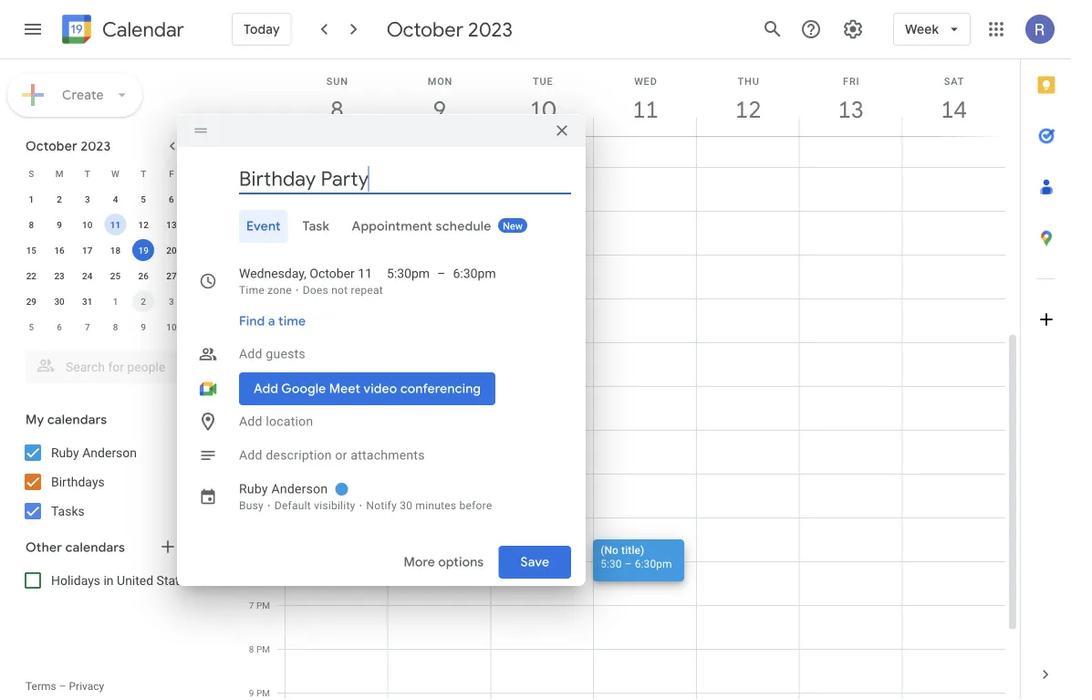 Task type: vqa. For each thing, say whether or not it's contained in the screenshot.
bottommost THE '31'
no



Task type: locate. For each thing, give the bounding box(es) containing it.
6:30pm right to element
[[453, 266, 496, 281]]

anderson
[[82, 445, 137, 460], [272, 482, 328, 497]]

am for 9 am
[[256, 162, 270, 173]]

0 horizontal spatial 2
[[57, 194, 62, 205]]

sun 8
[[327, 75, 349, 125]]

ruby anderson up the birthdays on the left of the page
[[51, 445, 137, 460]]

s
[[29, 168, 34, 179]]

9
[[432, 95, 446, 125], [249, 162, 254, 173], [57, 219, 62, 230], [141, 321, 146, 332], [249, 688, 254, 699]]

1 vertical spatial 7
[[249, 600, 254, 611]]

october up mon at top
[[387, 16, 464, 42]]

0 vertical spatial 6:30pm
[[453, 266, 496, 281]]

9 for november 9 element
[[141, 321, 146, 332]]

1 horizontal spatial 6
[[169, 194, 174, 205]]

row down 4
[[17, 212, 214, 237]]

1 vertical spatial –
[[625, 557, 633, 570]]

pm for 9 pm
[[257, 688, 270, 699]]

0 horizontal spatial 5
[[29, 321, 34, 332]]

0 horizontal spatial 3
[[85, 194, 90, 205]]

add down 3 pm
[[239, 448, 263, 463]]

november 8 element
[[105, 316, 126, 338]]

1 vertical spatial 6
[[57, 321, 62, 332]]

3 down 27 element
[[169, 296, 174, 307]]

2 horizontal spatial 1
[[249, 337, 254, 348]]

0 vertical spatial 2023
[[468, 16, 513, 42]]

1 vertical spatial am
[[256, 205, 270, 216]]

13 down "fri"
[[838, 95, 864, 125]]

row containing 29
[[17, 289, 214, 314]]

0 horizontal spatial 30
[[54, 296, 65, 307]]

29
[[26, 296, 37, 307]]

repeat
[[351, 284, 383, 297]]

7 up 8 pm
[[249, 600, 254, 611]]

3 for november 3 element
[[169, 296, 174, 307]]

0 horizontal spatial t
[[85, 168, 90, 179]]

pm up description
[[257, 425, 270, 436]]

wednesday, october 11
[[239, 266, 373, 281]]

0 horizontal spatial 1
[[29, 194, 34, 205]]

6 pm from the top
[[257, 600, 270, 611]]

22
[[26, 270, 37, 281]]

8 inside sun 8
[[330, 95, 343, 125]]

t left w
[[85, 168, 90, 179]]

add inside add guests dropdown button
[[239, 347, 263, 362]]

– for 6:30pm
[[437, 266, 446, 281]]

2 vertical spatial october
[[310, 266, 355, 281]]

12 inside row
[[138, 219, 149, 230]]

1 inside grid
[[249, 337, 254, 348]]

11 up 18
[[110, 219, 121, 230]]

30 element
[[48, 290, 70, 312]]

pm for 3 pm
[[257, 425, 270, 436]]

6
[[169, 194, 174, 205], [57, 321, 62, 332]]

0 horizontal spatial ruby anderson
[[51, 445, 137, 460]]

calendar element
[[58, 11, 184, 51]]

13 link
[[831, 89, 873, 131]]

25 element
[[105, 265, 126, 287]]

2 down add guests
[[249, 381, 254, 392]]

1 vertical spatial october 2023
[[26, 138, 111, 154]]

5 down 29 element
[[29, 321, 34, 332]]

1 vertical spatial october
[[26, 138, 78, 154]]

row up 4
[[17, 161, 214, 186]]

14
[[941, 95, 967, 125]]

0 vertical spatial ruby
[[51, 445, 79, 460]]

week button
[[894, 7, 972, 51]]

1 vertical spatial 13
[[166, 219, 177, 230]]

ruby up the birthdays on the left of the page
[[51, 445, 79, 460]]

pm down 8 pm
[[257, 688, 270, 699]]

23
[[54, 270, 65, 281]]

2 inside cell
[[141, 296, 146, 307]]

9 for 9 am
[[249, 162, 254, 173]]

29 element
[[20, 290, 42, 312]]

5 inside grid
[[249, 512, 254, 523]]

birthdays
[[51, 474, 105, 489]]

pm for 2 pm
[[257, 381, 270, 392]]

13 element
[[161, 214, 183, 236]]

1 pm
[[249, 337, 270, 348]]

time zone
[[239, 284, 292, 297]]

event
[[247, 218, 281, 235]]

tue 10
[[529, 75, 555, 125]]

1 horizontal spatial 30
[[400, 499, 413, 512]]

12 element
[[133, 214, 154, 236]]

11 down wed
[[632, 95, 658, 125]]

14 column header
[[902, 59, 1006, 136]]

31
[[82, 296, 93, 307]]

0 horizontal spatial 6
[[57, 321, 62, 332]]

pm up a
[[257, 293, 270, 304]]

1 row from the top
[[17, 161, 214, 186]]

3 pm from the top
[[257, 381, 270, 392]]

– for privacy
[[59, 680, 66, 693]]

3 am from the top
[[256, 249, 270, 260]]

calendars right my
[[47, 412, 107, 428]]

0 vertical spatial october
[[387, 16, 464, 42]]

19, today element
[[133, 239, 154, 261]]

row down november 1 element
[[17, 314, 214, 340]]

2 horizontal spatial –
[[625, 557, 633, 570]]

1 horizontal spatial ruby anderson
[[239, 482, 328, 497]]

does not repeat
[[303, 284, 383, 297]]

10 down november 3 element
[[166, 321, 177, 332]]

2023 up 9 "column header"
[[468, 16, 513, 42]]

add down "find"
[[239, 347, 263, 362]]

1 horizontal spatial 12
[[244, 293, 254, 304]]

12 up "find"
[[244, 293, 254, 304]]

13 inside row
[[166, 219, 177, 230]]

5:30pm
[[387, 266, 430, 281]]

10 up the 17
[[82, 219, 93, 230]]

pm
[[257, 293, 270, 304], [257, 337, 270, 348], [257, 381, 270, 392], [257, 425, 270, 436], [257, 512, 270, 523], [257, 600, 270, 611], [257, 644, 270, 655], [257, 688, 270, 699]]

10
[[529, 95, 555, 125], [244, 205, 254, 216], [82, 219, 93, 230], [166, 321, 177, 332]]

1 vertical spatial ruby
[[239, 482, 268, 497]]

7 down 31 element
[[85, 321, 90, 332]]

november 3 element
[[161, 290, 183, 312]]

– right 5:30pm
[[437, 266, 446, 281]]

1 vertical spatial 2023
[[81, 138, 111, 154]]

0 vertical spatial add
[[239, 347, 263, 362]]

1 horizontal spatial tab list
[[1022, 59, 1072, 649]]

2 horizontal spatial 5
[[249, 512, 254, 523]]

1 vertical spatial 2
[[141, 296, 146, 307]]

2 cell
[[130, 289, 158, 314]]

22 element
[[20, 265, 42, 287]]

1 vertical spatial anderson
[[272, 482, 328, 497]]

1 vertical spatial ruby anderson
[[239, 482, 328, 497]]

2023 down create
[[81, 138, 111, 154]]

2 vertical spatial 2
[[249, 381, 254, 392]]

(no title) 5:30 – 6:30pm
[[601, 544, 673, 570]]

12 up 19
[[138, 219, 149, 230]]

9 inside mon 9
[[432, 95, 446, 125]]

1 horizontal spatial october
[[310, 266, 355, 281]]

0 vertical spatial 6
[[169, 194, 174, 205]]

7 inside row
[[85, 321, 90, 332]]

1 vertical spatial 12
[[138, 219, 149, 230]]

0 horizontal spatial tab list
[[192, 210, 572, 243]]

ruby anderson inside my calendars list
[[51, 445, 137, 460]]

11 column header
[[594, 59, 697, 136]]

0 vertical spatial 30
[[54, 296, 65, 307]]

Add title text field
[[239, 165, 572, 193]]

add for add guests
[[239, 347, 263, 362]]

3
[[85, 194, 90, 205], [169, 296, 174, 307], [249, 425, 254, 436]]

9 up 16 element
[[57, 219, 62, 230]]

5 pm from the top
[[257, 512, 270, 523]]

new element
[[499, 218, 528, 233]]

13
[[838, 95, 864, 125], [166, 219, 177, 230]]

task
[[303, 218, 330, 235]]

3 up 10 element
[[85, 194, 90, 205]]

2 vertical spatial 12
[[244, 293, 254, 304]]

None search field
[[0, 343, 226, 383]]

6 row from the top
[[17, 289, 214, 314]]

privacy
[[69, 680, 104, 693]]

19
[[138, 245, 149, 256]]

11 link
[[625, 89, 667, 131]]

7 for 7
[[85, 321, 90, 332]]

6 down 30 element
[[57, 321, 62, 332]]

5 row from the top
[[17, 263, 214, 289]]

am up wednesday,
[[256, 249, 270, 260]]

row containing 15
[[17, 237, 214, 263]]

0 horizontal spatial 12
[[138, 219, 149, 230]]

0 vertical spatial 3
[[85, 194, 90, 205]]

2 for 2 pm
[[249, 381, 254, 392]]

am up "10 am" on the left top of the page
[[256, 162, 270, 173]]

– down title)
[[625, 557, 633, 570]]

8 pm from the top
[[257, 688, 270, 699]]

1 horizontal spatial 5
[[141, 194, 146, 205]]

8 link
[[316, 89, 358, 131]]

1 horizontal spatial –
[[437, 266, 446, 281]]

calendars for my calendars
[[47, 412, 107, 428]]

november 9 element
[[133, 316, 154, 338]]

1 horizontal spatial ruby
[[239, 482, 268, 497]]

1 horizontal spatial 3
[[169, 296, 174, 307]]

add down 2 pm on the bottom
[[239, 414, 263, 429]]

0 horizontal spatial 13
[[166, 219, 177, 230]]

10 column header
[[491, 59, 595, 136]]

0 horizontal spatial ruby
[[51, 445, 79, 460]]

calendars for other calendars
[[65, 540, 125, 556]]

0 vertical spatial –
[[437, 266, 446, 281]]

add for add location
[[239, 414, 263, 429]]

november 5 element
[[20, 316, 42, 338]]

19 cell
[[130, 237, 158, 263]]

w
[[111, 168, 120, 179]]

1 vertical spatial 1
[[113, 296, 118, 307]]

7 inside grid
[[249, 600, 254, 611]]

october 2023 up m
[[26, 138, 111, 154]]

pm up 8 pm
[[257, 600, 270, 611]]

calendars up "in"
[[65, 540, 125, 556]]

t left f
[[141, 168, 146, 179]]

tue
[[533, 75, 554, 87]]

1 for november 1 element
[[113, 296, 118, 307]]

2 down m
[[57, 194, 62, 205]]

8 down 'sun'
[[330, 95, 343, 125]]

2 horizontal spatial 3
[[249, 425, 254, 436]]

today
[[244, 21, 280, 37]]

15 element
[[20, 239, 42, 261]]

16
[[54, 245, 65, 256]]

3 left 'location'
[[249, 425, 254, 436]]

row group
[[17, 186, 214, 340]]

10 down tue
[[529, 95, 555, 125]]

0 vertical spatial ruby anderson
[[51, 445, 137, 460]]

1 up november 8 element
[[113, 296, 118, 307]]

1 horizontal spatial 2023
[[468, 16, 513, 42]]

27 element
[[161, 265, 183, 287]]

3 row from the top
[[17, 212, 214, 237]]

4 row from the top
[[17, 237, 214, 263]]

0 vertical spatial 13
[[838, 95, 864, 125]]

4 pm from the top
[[257, 425, 270, 436]]

31 element
[[76, 290, 98, 312]]

1 horizontal spatial anderson
[[272, 482, 328, 497]]

grid
[[234, 59, 1021, 700]]

7 row from the top
[[17, 314, 214, 340]]

2 horizontal spatial 2
[[249, 381, 254, 392]]

am for 11 am
[[256, 249, 270, 260]]

calendars
[[47, 412, 107, 428], [65, 540, 125, 556]]

10 for 10 am
[[244, 205, 254, 216]]

26
[[138, 270, 149, 281]]

0 vertical spatial 1
[[29, 194, 34, 205]]

row up november 8 element
[[17, 289, 214, 314]]

12 down thu
[[735, 95, 761, 125]]

1 add from the top
[[239, 347, 263, 362]]

tab list
[[1022, 59, 1072, 649], [192, 210, 572, 243]]

pm for 5 pm
[[257, 512, 270, 523]]

Search for people text field
[[37, 351, 197, 383]]

0 vertical spatial calendars
[[47, 412, 107, 428]]

2 add from the top
[[239, 414, 263, 429]]

2 vertical spatial add
[[239, 448, 263, 463]]

row up november 1 element
[[17, 263, 214, 289]]

7
[[85, 321, 90, 332], [249, 600, 254, 611]]

9 down mon at top
[[432, 95, 446, 125]]

ruby up busy
[[239, 482, 268, 497]]

states
[[157, 573, 193, 588]]

30 down 23
[[54, 296, 65, 307]]

2 am from the top
[[256, 205, 270, 216]]

5 left default
[[249, 512, 254, 523]]

2 row from the top
[[17, 186, 214, 212]]

8 up 15 element
[[29, 219, 34, 230]]

2 pm from the top
[[257, 337, 270, 348]]

6:30pm
[[453, 266, 496, 281], [635, 557, 673, 570]]

row containing 5
[[17, 314, 214, 340]]

1 am from the top
[[256, 162, 270, 173]]

6 inside november 6 element
[[57, 321, 62, 332]]

30 right notify
[[400, 499, 413, 512]]

– right terms
[[59, 680, 66, 693]]

0 vertical spatial october 2023
[[387, 16, 513, 42]]

0 vertical spatial 12
[[735, 95, 761, 125]]

2 up november 9 element
[[141, 296, 146, 307]]

2 vertical spatial am
[[256, 249, 270, 260]]

2 t from the left
[[141, 168, 146, 179]]

pm down add guests
[[257, 381, 270, 392]]

0 vertical spatial 7
[[85, 321, 90, 332]]

1 vertical spatial 6:30pm
[[635, 557, 673, 570]]

add description or attachments
[[239, 448, 425, 463]]

october up m
[[26, 138, 78, 154]]

2 horizontal spatial 12
[[735, 95, 761, 125]]

1 horizontal spatial 6:30pm
[[635, 557, 673, 570]]

1 horizontal spatial 1
[[113, 296, 118, 307]]

9 down november 2 element
[[141, 321, 146, 332]]

9 up "10 am" on the left top of the page
[[249, 162, 254, 173]]

pm up 9 pm
[[257, 644, 270, 655]]

0 horizontal spatial –
[[59, 680, 66, 693]]

ruby anderson up default
[[239, 482, 328, 497]]

add for add description or attachments
[[239, 448, 263, 463]]

1 vertical spatial add
[[239, 414, 263, 429]]

1 t from the left
[[85, 168, 90, 179]]

october up not at the top left of page
[[310, 266, 355, 281]]

1 horizontal spatial 7
[[249, 600, 254, 611]]

23 element
[[48, 265, 70, 287]]

0 vertical spatial anderson
[[82, 445, 137, 460]]

0 horizontal spatial anderson
[[82, 445, 137, 460]]

0 horizontal spatial october
[[26, 138, 78, 154]]

2
[[57, 194, 62, 205], [141, 296, 146, 307], [249, 381, 254, 392]]

10 up event
[[244, 205, 254, 216]]

17
[[82, 245, 93, 256]]

grid containing 8
[[234, 59, 1021, 700]]

1 horizontal spatial t
[[141, 168, 146, 179]]

5
[[141, 194, 146, 205], [29, 321, 34, 332], [249, 512, 254, 523]]

20
[[166, 245, 177, 256]]

25
[[110, 270, 121, 281]]

mon
[[428, 75, 453, 87]]

1 down the s
[[29, 194, 34, 205]]

pm down a
[[257, 337, 270, 348]]

– inside "(no title) 5:30 – 6:30pm"
[[625, 557, 633, 570]]

my calendars
[[26, 412, 107, 428]]

2 vertical spatial 5
[[249, 512, 254, 523]]

2 vertical spatial 3
[[249, 425, 254, 436]]

row down 11 element
[[17, 237, 214, 263]]

12 for 12 pm
[[244, 293, 254, 304]]

row down w
[[17, 186, 214, 212]]

0 horizontal spatial 7
[[85, 321, 90, 332]]

13 inside column header
[[838, 95, 864, 125]]

1 down "find"
[[249, 337, 254, 348]]

other calendars
[[26, 540, 125, 556]]

ruby anderson
[[51, 445, 137, 460], [239, 482, 328, 497]]

1 vertical spatial 5
[[29, 321, 34, 332]]

1 horizontal spatial october 2023
[[387, 16, 513, 42]]

0 vertical spatial 5
[[141, 194, 146, 205]]

8 pm
[[249, 644, 270, 655]]

terms – privacy
[[26, 680, 104, 693]]

9 down 8 pm
[[249, 688, 254, 699]]

7 pm from the top
[[257, 644, 270, 655]]

6 up 13 element
[[169, 194, 174, 205]]

3 add from the top
[[239, 448, 263, 463]]

a
[[268, 313, 275, 330]]

1 vertical spatial 3
[[169, 296, 174, 307]]

anderson down my calendars dropdown button
[[82, 445, 137, 460]]

anderson up default
[[272, 482, 328, 497]]

row
[[17, 161, 214, 186], [17, 186, 214, 212], [17, 212, 214, 237], [17, 237, 214, 263], [17, 263, 214, 289], [17, 289, 214, 314], [17, 314, 214, 340]]

2 vertical spatial –
[[59, 680, 66, 693]]

wednesday,
[[239, 266, 307, 281]]

november 4 element
[[189, 290, 211, 312]]

16 element
[[48, 239, 70, 261]]

wed 11
[[632, 75, 658, 125]]

1
[[29, 194, 34, 205], [113, 296, 118, 307], [249, 337, 254, 348]]

1 horizontal spatial 13
[[838, 95, 864, 125]]

ruby
[[51, 445, 79, 460], [239, 482, 268, 497]]

october
[[387, 16, 464, 42], [26, 138, 78, 154], [310, 266, 355, 281]]

2 horizontal spatial october
[[387, 16, 464, 42]]

1 pm from the top
[[257, 293, 270, 304]]

13 up 20
[[166, 219, 177, 230]]

12
[[735, 95, 761, 125], [138, 219, 149, 230], [244, 293, 254, 304]]

1 horizontal spatial 2
[[141, 296, 146, 307]]

6:30pm down title)
[[635, 557, 673, 570]]

terms
[[26, 680, 56, 693]]

5 up 12 element
[[141, 194, 146, 205]]

17 element
[[76, 239, 98, 261]]

find a time
[[239, 313, 306, 330]]

am up event
[[256, 205, 270, 216]]

holidays
[[51, 573, 100, 588]]

october 2023 up mon at top
[[387, 16, 513, 42]]

2 vertical spatial 1
[[249, 337, 254, 348]]

1 vertical spatial calendars
[[65, 540, 125, 556]]

0 vertical spatial am
[[256, 162, 270, 173]]

pm left default
[[257, 512, 270, 523]]



Task type: describe. For each thing, give the bounding box(es) containing it.
not
[[332, 284, 348, 297]]

add other calendars image
[[159, 538, 177, 556]]

my calendars button
[[4, 405, 226, 435]]

tasks
[[51, 504, 85, 519]]

row containing 8
[[17, 212, 214, 237]]

18 element
[[105, 239, 126, 261]]

terms link
[[26, 680, 56, 693]]

30 inside row
[[54, 296, 65, 307]]

notify
[[367, 499, 397, 512]]

20 element
[[161, 239, 183, 261]]

9 am
[[249, 162, 270, 173]]

14 link
[[934, 89, 976, 131]]

8 column header
[[285, 59, 389, 136]]

mon 9
[[428, 75, 453, 125]]

calendar heading
[[99, 17, 184, 42]]

holidays in united states
[[51, 573, 193, 588]]

row group containing 1
[[17, 186, 214, 340]]

sun
[[327, 75, 349, 87]]

create button
[[7, 73, 142, 117]]

row containing s
[[17, 161, 214, 186]]

november 1 element
[[105, 290, 126, 312]]

10 am
[[244, 205, 270, 216]]

12 for 12 element
[[138, 219, 149, 230]]

ruby inside my calendars list
[[51, 445, 79, 460]]

10 for the november 10 element
[[166, 321, 177, 332]]

pm for 7 pm
[[257, 600, 270, 611]]

november 10 element
[[161, 316, 183, 338]]

12 link
[[728, 89, 770, 131]]

description
[[266, 448, 332, 463]]

find
[[239, 313, 265, 330]]

1 vertical spatial 30
[[400, 499, 413, 512]]

my
[[26, 412, 44, 428]]

zone
[[268, 284, 292, 297]]

thu 12
[[735, 75, 761, 125]]

settings menu image
[[843, 18, 865, 40]]

11 up repeat
[[358, 266, 373, 281]]

0 horizontal spatial 2023
[[81, 138, 111, 154]]

main drawer image
[[22, 18, 44, 40]]

pm for 8 pm
[[257, 644, 270, 655]]

schedule
[[436, 218, 492, 235]]

today button
[[232, 7, 292, 51]]

in
[[104, 573, 114, 588]]

6:30pm inside "(no title) 5:30 – 6:30pm"
[[635, 557, 673, 570]]

event button
[[239, 210, 288, 243]]

1 for 1 pm
[[249, 337, 254, 348]]

pm for 12 pm
[[257, 293, 270, 304]]

5 pm
[[249, 512, 270, 523]]

busy
[[239, 499, 264, 512]]

7 for 7 pm
[[249, 600, 254, 611]]

7 pm
[[249, 600, 270, 611]]

11 element
[[105, 214, 126, 236]]

5 for november 5 element in the top of the page
[[29, 321, 34, 332]]

create
[[62, 87, 104, 103]]

fri
[[844, 75, 861, 87]]

row containing 22
[[17, 263, 214, 289]]

sat
[[945, 75, 965, 87]]

sat 14
[[941, 75, 967, 125]]

attachments
[[351, 448, 425, 463]]

appointment schedule
[[352, 218, 492, 235]]

0 horizontal spatial 6:30pm
[[453, 266, 496, 281]]

13 column header
[[799, 59, 903, 136]]

26 element
[[133, 265, 154, 287]]

28 element
[[189, 265, 211, 287]]

week
[[906, 21, 940, 37]]

privacy link
[[69, 680, 104, 693]]

add guests button
[[232, 338, 572, 371]]

visibility
[[314, 499, 356, 512]]

12 inside column header
[[735, 95, 761, 125]]

9 column header
[[388, 59, 492, 136]]

10 for 10 element
[[82, 219, 93, 230]]

0 vertical spatial 2
[[57, 194, 62, 205]]

anderson inside my calendars list
[[82, 445, 137, 460]]

9 pm
[[249, 688, 270, 699]]

notify 30 minutes before
[[367, 499, 493, 512]]

11 inside cell
[[110, 219, 121, 230]]

other
[[26, 540, 62, 556]]

4
[[113, 194, 118, 205]]

0 horizontal spatial october 2023
[[26, 138, 111, 154]]

2 for november 2 element
[[141, 296, 146, 307]]

5:30
[[601, 557, 622, 570]]

add location
[[239, 414, 314, 429]]

24 element
[[76, 265, 98, 287]]

row containing 1
[[17, 186, 214, 212]]

title)
[[622, 544, 645, 557]]

other calendars button
[[4, 533, 226, 562]]

appointment
[[352, 218, 433, 235]]

or
[[335, 448, 348, 463]]

28
[[194, 270, 205, 281]]

10 inside column header
[[529, 95, 555, 125]]

m
[[55, 168, 63, 179]]

am for 10 am
[[256, 205, 270, 216]]

time
[[239, 284, 265, 297]]

add guests
[[239, 347, 306, 362]]

3 for 3 pm
[[249, 425, 254, 436]]

f
[[169, 168, 174, 179]]

2 pm
[[249, 381, 270, 392]]

9 link
[[419, 89, 461, 131]]

task button
[[296, 210, 337, 243]]

8 up 9 pm
[[249, 644, 254, 655]]

12 pm
[[244, 293, 270, 304]]

calendar
[[102, 17, 184, 42]]

to element
[[437, 265, 446, 283]]

minutes
[[416, 499, 457, 512]]

10 element
[[76, 214, 98, 236]]

my calendars list
[[4, 438, 226, 526]]

5:30pm – 6:30pm
[[387, 266, 496, 281]]

default
[[275, 499, 311, 512]]

tab list containing event
[[192, 210, 572, 243]]

15
[[26, 245, 37, 256]]

does
[[303, 284, 329, 297]]

9 for 9 pm
[[249, 688, 254, 699]]

(no
[[601, 544, 619, 557]]

27
[[166, 270, 177, 281]]

5 for 5 pm
[[249, 512, 254, 523]]

11 cell
[[101, 212, 130, 237]]

november 7 element
[[76, 316, 98, 338]]

pm for 1 pm
[[257, 337, 270, 348]]

18
[[110, 245, 121, 256]]

12 column header
[[697, 59, 800, 136]]

united
[[117, 573, 154, 588]]

new
[[503, 221, 523, 232]]

fri 13
[[838, 75, 864, 125]]

guests
[[266, 347, 306, 362]]

8 down november 1 element
[[113, 321, 118, 332]]

11 inside wed 11
[[632, 95, 658, 125]]

3 pm
[[249, 425, 270, 436]]

november 6 element
[[48, 316, 70, 338]]

11 up wednesday,
[[244, 249, 254, 260]]

november 2 element
[[133, 290, 154, 312]]

october 2023 grid
[[17, 161, 214, 340]]

default visibility
[[275, 499, 356, 512]]

10 link
[[522, 89, 564, 131]]



